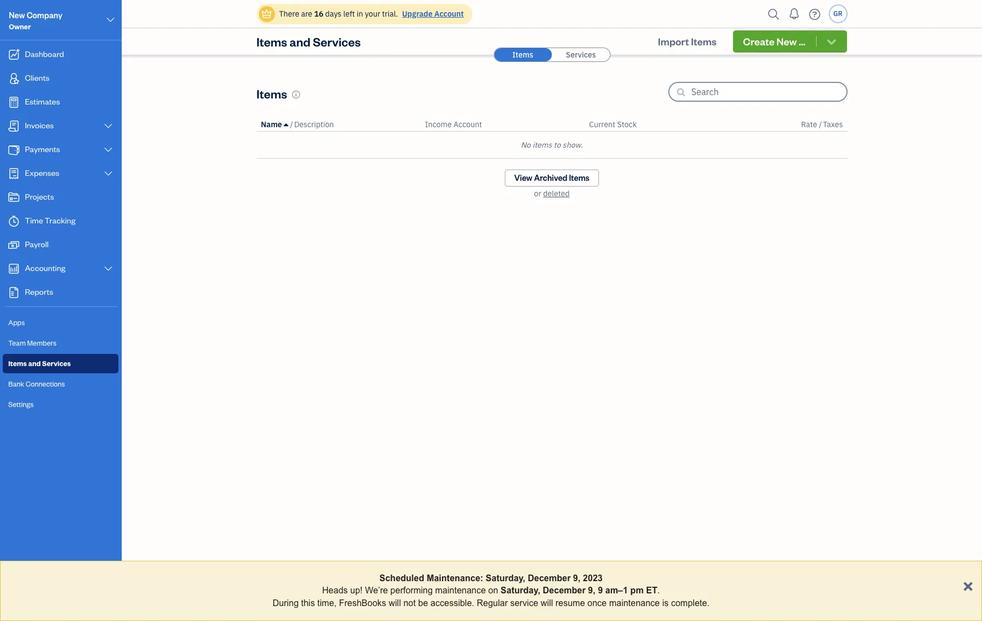 Task type: describe. For each thing, give the bounding box(es) containing it.
view archived items or deleted
[[515, 173, 590, 199]]

9
[[598, 586, 603, 596]]

apps link
[[3, 313, 118, 333]]

income
[[425, 120, 452, 130]]

project image
[[7, 192, 20, 203]]

resume
[[556, 599, 585, 608]]

or
[[534, 189, 542, 199]]

expenses link
[[3, 163, 118, 185]]

0 vertical spatial saturday,
[[486, 574, 526, 583]]

invoices link
[[3, 115, 118, 138]]

pm
[[631, 586, 644, 596]]

regular
[[477, 599, 508, 608]]

et
[[646, 586, 658, 596]]

items inside the view archived items or deleted
[[569, 173, 590, 183]]

are
[[301, 9, 312, 19]]

payroll link
[[3, 234, 118, 257]]

days
[[325, 9, 342, 19]]

dashboard link
[[3, 44, 118, 66]]

× dialog
[[0, 561, 983, 622]]

create
[[743, 35, 775, 48]]

new company owner
[[9, 10, 62, 31]]

1 horizontal spatial items and services
[[257, 34, 361, 49]]

description
[[294, 120, 334, 130]]

items link
[[494, 48, 552, 61]]

description link
[[294, 120, 334, 130]]

archived
[[534, 173, 568, 183]]

rate / taxes
[[802, 120, 843, 130]]

expenses
[[25, 168, 59, 178]]

company
[[27, 10, 62, 20]]

timer image
[[7, 216, 20, 227]]

Search text field
[[692, 83, 847, 101]]

maintenance:
[[427, 574, 483, 583]]

team members
[[8, 339, 57, 348]]

reports
[[25, 287, 53, 297]]

items inside items link
[[513, 50, 534, 60]]

name link
[[261, 120, 290, 130]]

time tracking
[[25, 215, 75, 226]]

settings
[[8, 400, 34, 409]]

name
[[261, 120, 282, 130]]

time
[[25, 215, 43, 226]]

am–1
[[606, 586, 628, 596]]

invoices
[[25, 120, 54, 131]]

is
[[663, 599, 669, 608]]

1 vertical spatial saturday,
[[501, 586, 541, 596]]

freshbooks
[[339, 599, 386, 608]]

chevrondown image
[[826, 36, 838, 47]]

reports link
[[3, 282, 118, 304]]

not
[[404, 599, 416, 608]]

chevron large down image for payments
[[103, 146, 113, 154]]

heads
[[322, 586, 348, 596]]

16
[[314, 9, 324, 19]]

create new … button
[[733, 30, 848, 53]]

dashboard image
[[7, 49, 20, 60]]

gr button
[[829, 4, 848, 23]]

import
[[658, 35, 689, 48]]

trial.
[[382, 9, 398, 19]]

2 will from the left
[[541, 599, 553, 608]]

no
[[521, 140, 531, 150]]

taxes
[[823, 120, 843, 130]]

tracking
[[45, 215, 75, 226]]

accounting link
[[3, 258, 118, 281]]

settings link
[[3, 395, 118, 415]]

1 / from the left
[[290, 120, 293, 130]]

upgrade account link
[[400, 9, 464, 19]]

show.
[[563, 140, 583, 150]]

apps
[[8, 318, 25, 327]]

bank connections
[[8, 380, 65, 389]]

and inside main element
[[28, 359, 41, 368]]

accessible.
[[431, 599, 475, 608]]

clients
[[25, 73, 50, 83]]

0 vertical spatial services
[[313, 34, 361, 49]]

0 vertical spatial account
[[435, 9, 464, 19]]

accounting
[[25, 263, 65, 273]]

.
[[658, 586, 660, 596]]

stock
[[617, 120, 637, 130]]

2023
[[583, 574, 603, 583]]

payments link
[[3, 139, 118, 162]]

search image
[[765, 6, 783, 22]]

view
[[515, 173, 533, 183]]



Task type: locate. For each thing, give the bounding box(es) containing it.
1 horizontal spatial /
[[819, 120, 822, 130]]

scheduled
[[380, 574, 424, 583]]

dashboard
[[25, 49, 64, 59]]

account right upgrade
[[435, 9, 464, 19]]

to
[[554, 140, 561, 150]]

/ right caretup image at the left top of page
[[290, 120, 293, 130]]

crown image
[[261, 8, 273, 20]]

notifications image
[[786, 3, 803, 25]]

0 vertical spatial and
[[290, 34, 311, 49]]

0 vertical spatial 9,
[[573, 574, 581, 583]]

0 horizontal spatial services
[[42, 359, 71, 368]]

connections
[[26, 380, 65, 389]]

gr
[[834, 9, 843, 18]]

1 will from the left
[[389, 599, 401, 608]]

clients link
[[3, 68, 118, 90]]

chevron large down image inside payments link
[[103, 146, 113, 154]]

complete.
[[671, 599, 710, 608]]

maintenance down pm
[[609, 599, 660, 608]]

projects
[[25, 192, 54, 202]]

current stock
[[589, 120, 637, 130]]

up!
[[350, 586, 363, 596]]

1 horizontal spatial new
[[777, 35, 797, 48]]

caretup image
[[284, 120, 288, 129]]

import items button
[[648, 30, 727, 53]]

items and services down are
[[257, 34, 361, 49]]

0 horizontal spatial new
[[9, 10, 25, 20]]

on
[[489, 586, 498, 596]]

bank connections link
[[3, 375, 118, 394]]

items
[[257, 34, 287, 49], [691, 35, 717, 48], [513, 50, 534, 60], [257, 86, 287, 101], [569, 173, 590, 183], [8, 359, 27, 368]]

info image
[[292, 90, 301, 99]]

your
[[365, 9, 380, 19]]

chart image
[[7, 263, 20, 275]]

and
[[290, 34, 311, 49], [28, 359, 41, 368]]

projects link
[[3, 187, 118, 209]]

maintenance down maintenance:
[[435, 586, 486, 596]]

account
[[435, 9, 464, 19], [454, 120, 482, 130]]

services inside main element
[[42, 359, 71, 368]]

deleted link
[[543, 189, 570, 199]]

team members link
[[3, 334, 118, 353]]

upgrade
[[402, 9, 433, 19]]

…
[[799, 35, 806, 48]]

invoice image
[[7, 121, 20, 132]]

chevron large down image for invoices
[[103, 122, 113, 131]]

current stock link
[[589, 120, 637, 130]]

chevron large down image
[[106, 13, 116, 27], [103, 122, 113, 131], [103, 146, 113, 154], [103, 169, 113, 178], [103, 265, 113, 273]]

saturday, up service
[[501, 586, 541, 596]]

estimates
[[25, 96, 60, 107]]

new inside button
[[777, 35, 797, 48]]

0 vertical spatial items and services
[[257, 34, 361, 49]]

and down are
[[290, 34, 311, 49]]

will
[[389, 599, 401, 608], [541, 599, 553, 608]]

income account link
[[425, 120, 482, 130]]

0 vertical spatial new
[[9, 10, 25, 20]]

0 horizontal spatial items and services
[[8, 359, 71, 368]]

9, left 2023
[[573, 574, 581, 583]]

will right service
[[541, 599, 553, 608]]

we're
[[365, 586, 388, 596]]

new
[[9, 10, 25, 20], [777, 35, 797, 48]]

report image
[[7, 287, 20, 298]]

create new … button
[[733, 30, 848, 53]]

0 horizontal spatial and
[[28, 359, 41, 368]]

items inside import items button
[[691, 35, 717, 48]]

new up owner
[[9, 10, 25, 20]]

1 vertical spatial 9,
[[588, 586, 596, 596]]

0 horizontal spatial 9,
[[573, 574, 581, 583]]

2 horizontal spatial services
[[566, 50, 596, 60]]

be
[[418, 599, 428, 608]]

/ right rate
[[819, 120, 822, 130]]

services
[[313, 34, 361, 49], [566, 50, 596, 60], [42, 359, 71, 368]]

estimate image
[[7, 97, 20, 108]]

there
[[279, 9, 299, 19]]

1 vertical spatial services
[[566, 50, 596, 60]]

view archived items link
[[505, 169, 600, 187]]

saturday,
[[486, 574, 526, 583], [501, 586, 541, 596]]

will left "not"
[[389, 599, 401, 608]]

0 vertical spatial december
[[528, 574, 571, 583]]

left
[[343, 9, 355, 19]]

items and services down members
[[8, 359, 71, 368]]

1 vertical spatial maintenance
[[609, 599, 660, 608]]

1 vertical spatial account
[[454, 120, 482, 130]]

items
[[533, 140, 552, 150]]

2 / from the left
[[819, 120, 822, 130]]

client image
[[7, 73, 20, 84]]

estimates link
[[3, 91, 118, 114]]

time tracking link
[[3, 210, 118, 233]]

expense image
[[7, 168, 20, 179]]

and down the 'team members'
[[28, 359, 41, 368]]

members
[[27, 339, 57, 348]]

saturday, up on
[[486, 574, 526, 583]]

items and services link
[[3, 354, 118, 374]]

1 vertical spatial new
[[777, 35, 797, 48]]

chevron large down image for accounting
[[103, 265, 113, 273]]

payroll
[[25, 239, 49, 250]]

performing
[[391, 586, 433, 596]]

create new …
[[743, 35, 806, 48]]

there are 16 days left in your trial. upgrade account
[[279, 9, 464, 19]]

new left …
[[777, 35, 797, 48]]

items inside items and services link
[[8, 359, 27, 368]]

once
[[588, 599, 607, 608]]

no items to show.
[[521, 140, 583, 150]]

1 vertical spatial items and services
[[8, 359, 71, 368]]

deleted
[[543, 189, 570, 199]]

×
[[963, 575, 974, 595]]

0 horizontal spatial will
[[389, 599, 401, 608]]

current
[[589, 120, 616, 130]]

items and services
[[257, 34, 361, 49], [8, 359, 71, 368]]

go to help image
[[806, 6, 824, 22]]

money image
[[7, 240, 20, 251]]

0 horizontal spatial /
[[290, 120, 293, 130]]

2 vertical spatial services
[[42, 359, 71, 368]]

chevron large down image inside accounting link
[[103, 265, 113, 273]]

service
[[510, 599, 539, 608]]

9, left '9'
[[588, 586, 596, 596]]

account right the income
[[454, 120, 482, 130]]

import items
[[658, 35, 717, 48]]

in
[[357, 9, 363, 19]]

team
[[8, 339, 26, 348]]

scheduled maintenance: saturday, december 9, 2023 heads up! we're performing maintenance on saturday, december 9, 9 am–1 pm et . during this time, freshbooks will not be accessible. regular service will resume once maintenance is complete.
[[273, 574, 710, 608]]

1 horizontal spatial 9,
[[588, 586, 596, 596]]

9,
[[573, 574, 581, 583], [588, 586, 596, 596]]

chevron large down image for expenses
[[103, 169, 113, 178]]

1 horizontal spatial and
[[290, 34, 311, 49]]

bank
[[8, 380, 24, 389]]

services link
[[552, 48, 610, 61]]

/
[[290, 120, 293, 130], [819, 120, 822, 130]]

income account
[[425, 120, 482, 130]]

0 vertical spatial maintenance
[[435, 586, 486, 596]]

chevron large down image inside invoices "link"
[[103, 122, 113, 131]]

new inside new company owner
[[9, 10, 25, 20]]

payment image
[[7, 144, 20, 156]]

during
[[273, 599, 299, 608]]

1 horizontal spatial maintenance
[[609, 599, 660, 608]]

1 horizontal spatial services
[[313, 34, 361, 49]]

1 horizontal spatial will
[[541, 599, 553, 608]]

1 vertical spatial december
[[543, 586, 586, 596]]

0 horizontal spatial maintenance
[[435, 586, 486, 596]]

this
[[301, 599, 315, 608]]

1 vertical spatial and
[[28, 359, 41, 368]]

rate
[[802, 120, 817, 130]]

main element
[[0, 0, 149, 622]]

items and services inside items and services link
[[8, 359, 71, 368]]



Task type: vqa. For each thing, say whether or not it's contained in the screenshot.
"an"
no



